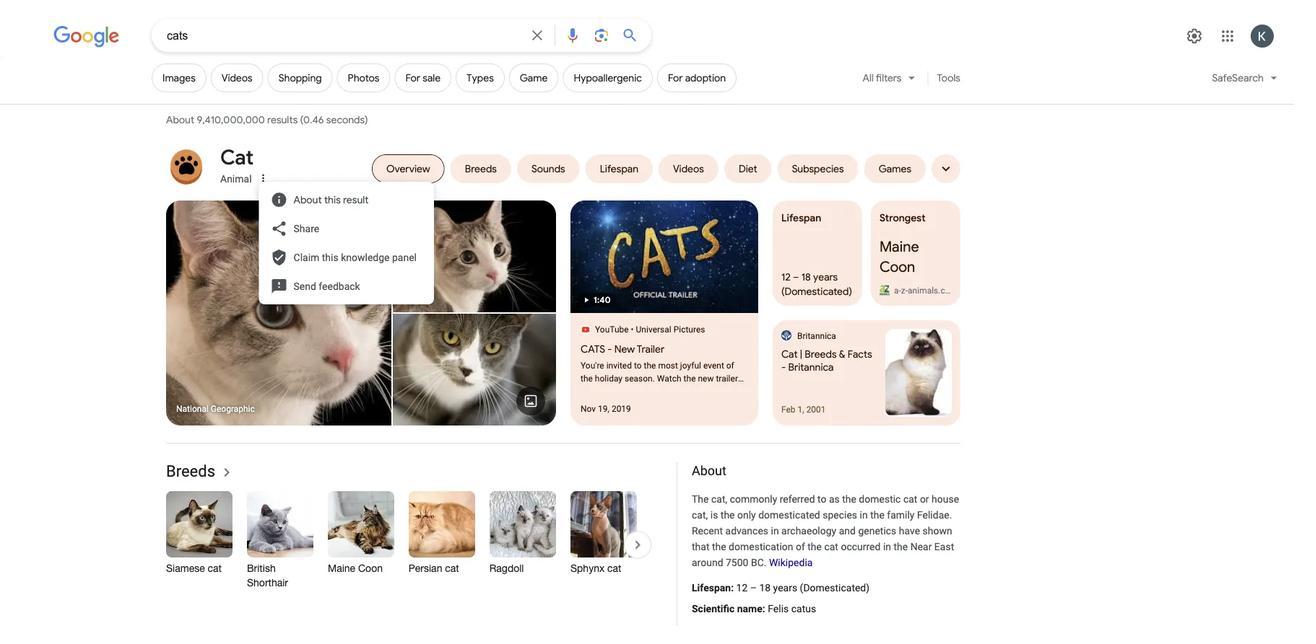 Task type: locate. For each thing, give the bounding box(es) containing it.
1 horizontal spatial of
[[796, 542, 805, 553]]

now.
[[617, 387, 635, 397]]

19,
[[598, 404, 609, 415]]

0 vertical spatial cat
[[220, 145, 254, 170]]

in
[[860, 510, 868, 521], [771, 526, 779, 537], [883, 542, 891, 553]]

coon up a-
[[880, 258, 915, 276]]

coon left 'persian'
[[358, 563, 383, 575]]

search by image image
[[593, 27, 610, 44]]

Search search field
[[167, 27, 520, 45]]

the down archaeology
[[808, 542, 822, 553]]

the right that
[[712, 542, 726, 553]]

for left sale
[[405, 72, 420, 84]]

breeds link
[[166, 462, 235, 482]]

1 vertical spatial britannica
[[788, 361, 834, 374]]

in up domestication
[[771, 526, 779, 537]]

tab list
[[166, 144, 960, 231]]

1 horizontal spatial about
[[294, 194, 322, 206]]

cat, up is at bottom
[[711, 494, 727, 506]]

shown
[[923, 526, 952, 537]]

universal
[[636, 325, 671, 335]]

0 horizontal spatial cat,
[[692, 510, 708, 521]]

breeds down national
[[166, 462, 215, 481]]

for left adoption
[[668, 72, 683, 84]]

0 vertical spatial coon
[[880, 258, 915, 276]]

seconds)
[[326, 114, 368, 126]]

: down 7500
[[731, 583, 734, 595]]

domestic cat image
[[166, 201, 391, 426], [393, 201, 556, 313]]

2 vertical spatial about
[[692, 464, 726, 479]]

siamese cat heading
[[166, 562, 233, 576]]

this left result
[[324, 194, 341, 206]]

share menu item
[[265, 214, 446, 243]]

cat
[[220, 145, 254, 170], [781, 348, 798, 361]]

joyful
[[680, 361, 701, 371]]

web result image image
[[885, 329, 952, 417]]

types link
[[456, 64, 505, 92]]

cat left the |
[[781, 348, 798, 361]]

cat
[[903, 494, 917, 506], [824, 542, 838, 553], [208, 563, 222, 575], [445, 563, 459, 575], [607, 563, 621, 575]]

0 horizontal spatial coon
[[358, 563, 383, 575]]

0 vertical spatial breeds
[[805, 348, 837, 361]]

: left felis
[[762, 604, 765, 616]]

1,
[[798, 405, 804, 415]]

catus
[[791, 604, 816, 616]]

ragdoll heading
[[490, 562, 556, 576]]

cats
[[581, 343, 605, 356], [594, 387, 615, 397]]

1 horizontal spatial breeds
[[805, 348, 837, 361]]

0 horizontal spatial for
[[405, 72, 420, 84]]

1 vertical spatial 12
[[736, 583, 748, 595]]

cats up you're
[[581, 343, 605, 356]]

to up season.
[[634, 361, 642, 371]]

national
[[176, 404, 209, 415]]

this for about
[[324, 194, 341, 206]]

cat right 'persian'
[[445, 563, 459, 575]]

- up feb
[[781, 361, 786, 374]]

0 horizontal spatial 12
[[736, 583, 748, 595]]

1 horizontal spatial –
[[793, 271, 799, 283]]

0 horizontal spatial lifespan
[[692, 583, 731, 595]]

house
[[932, 494, 959, 506]]

cat inside heading
[[445, 563, 459, 575]]

cat inside cat | breeds & facts - britannica
[[781, 348, 798, 361]]

results
[[267, 114, 298, 126]]

commonly
[[730, 494, 777, 506]]

maine right the british shorthair heading
[[328, 563, 355, 575]]

to inside the cat, commonly referred to as the domestic cat or house cat, is the only domesticated species in the family felidae. recent advances in archaeology and genetics have shown that the domestication of the cat occurred in the near east around 7500 bc.
[[817, 494, 826, 506]]

maine coon
[[880, 238, 919, 276], [328, 563, 383, 575]]

videos
[[222, 72, 253, 84]]

1 horizontal spatial 18 years
[[801, 271, 838, 283]]

(domesticated) up catus at the bottom right
[[800, 583, 870, 595]]

- left new
[[608, 343, 612, 356]]

result
[[343, 194, 369, 206]]

about this result button
[[265, 186, 446, 214]]

search by voice image
[[564, 27, 581, 44]]

geographic
[[211, 404, 255, 415]]

that
[[692, 542, 709, 553]]

1 vertical spatial cat,
[[692, 510, 708, 521]]

persian cat
[[409, 563, 459, 575]]

2 vertical spatial in
[[883, 542, 891, 553]]

cat | breeds & facts - britannica
[[781, 348, 872, 374]]

0 horizontal spatial domestic cat image
[[166, 201, 391, 426]]

in up genetics
[[860, 510, 868, 521]]

12
[[781, 271, 791, 283], [736, 583, 748, 595]]

the
[[644, 361, 656, 371], [581, 374, 593, 384], [684, 374, 696, 384], [842, 494, 856, 506], [721, 510, 735, 521], [870, 510, 884, 521], [712, 542, 726, 553], [808, 542, 822, 553], [894, 542, 908, 553]]

0 horizontal spatial cat
[[220, 145, 254, 170]]

cat right siamese
[[208, 563, 222, 575]]

sphynx
[[570, 563, 605, 575]]

about inside about this result button
[[294, 194, 322, 206]]

of down archaeology
[[796, 542, 805, 553]]

a-
[[894, 286, 901, 296]]

images link
[[152, 64, 206, 92]]

game
[[520, 72, 548, 84]]

maine coon inside heading
[[328, 563, 383, 575]]

britannica
[[797, 331, 836, 342], [788, 361, 834, 374]]

–
[[793, 271, 799, 283], [750, 583, 757, 595]]

maine
[[880, 238, 919, 256], [328, 563, 355, 575]]

game link
[[509, 64, 558, 92]]

1 vertical spatial this
[[322, 252, 338, 264]]

occurred
[[841, 542, 881, 553]]

google image
[[53, 26, 120, 48]]

1 horizontal spatial lifespan
[[781, 212, 821, 224]]

coon
[[880, 258, 915, 276], [358, 563, 383, 575]]

british
[[247, 563, 276, 575]]

family
[[887, 510, 915, 521]]

0 vertical spatial 12
[[781, 271, 791, 283]]

cat for sphynx cat
[[607, 563, 621, 575]]

0 vertical spatial maine coon
[[880, 238, 919, 276]]

cat, left is at bottom
[[692, 510, 708, 521]]

None search field
[[0, 18, 651, 52]]

filters
[[876, 71, 902, 84]]

1 vertical spatial coon
[[358, 563, 383, 575]]

1 horizontal spatial maine
[[880, 238, 919, 256]]

0 vertical spatial of
[[726, 361, 734, 371]]

1 vertical spatial to
[[817, 494, 826, 506]]

0 horizontal spatial 18 years
[[759, 583, 797, 595]]

1 vertical spatial maine coon
[[328, 563, 383, 575]]

1 vertical spatial :
[[762, 604, 765, 616]]

domestic
[[859, 494, 901, 506]]

the up the for
[[581, 374, 593, 384]]

0 vertical spatial -
[[608, 343, 612, 356]]

1 vertical spatial maine
[[328, 563, 355, 575]]

0 vertical spatial :
[[731, 583, 734, 595]]

lifespan for lifespan : 12 – 18 years (domesticated)
[[692, 583, 731, 595]]

this
[[324, 194, 341, 206], [322, 252, 338, 264]]

nov 19, 2019
[[581, 404, 631, 415]]

0 vertical spatial lifespan
[[781, 212, 821, 224]]

about
[[166, 114, 194, 126], [294, 194, 322, 206], [692, 464, 726, 479]]

claim this knowledge panel link
[[265, 243, 446, 272], [265, 243, 446, 272]]

cat up animal
[[220, 145, 254, 170]]

list
[[166, 492, 769, 598]]

advances
[[725, 526, 768, 537]]

domestication
[[729, 542, 793, 553]]

of
[[726, 361, 734, 371], [796, 542, 805, 553]]

to inside cats - new trailer you're invited to the most joyful event of the holiday season. watch the new trailer for cats now.
[[634, 361, 642, 371]]

1 horizontal spatial in
[[860, 510, 868, 521]]

the right as
[[842, 494, 856, 506]]

or
[[920, 494, 929, 506]]

ragdoll link
[[490, 492, 556, 598]]

maine down strongest
[[880, 238, 919, 256]]

siamese cat
[[166, 563, 222, 575]]

0 horizontal spatial maine coon
[[328, 563, 383, 575]]

this right 'claim'
[[322, 252, 338, 264]]

the up genetics
[[870, 510, 884, 521]]

1 horizontal spatial cat
[[781, 348, 798, 361]]

cat right sphynx
[[607, 563, 621, 575]]

for for for sale
[[405, 72, 420, 84]]

0 horizontal spatial breeds
[[166, 462, 215, 481]]

1 vertical spatial about
[[294, 194, 322, 206]]

1 domestic cat image from the left
[[166, 201, 391, 426]]

about up share
[[294, 194, 322, 206]]

scientific
[[692, 604, 735, 616]]

2 for from the left
[[668, 72, 683, 84]]

0 horizontal spatial to
[[634, 361, 642, 371]]

hypoallergenic
[[574, 72, 642, 84]]

0 horizontal spatial :
[[731, 583, 734, 595]]

nov
[[581, 404, 596, 415]]

0 horizontal spatial -
[[608, 343, 612, 356]]

cat inside heading
[[607, 563, 621, 575]]

in down genetics
[[883, 542, 891, 553]]

0 horizontal spatial of
[[726, 361, 734, 371]]

sphynx cat link
[[570, 492, 637, 598]]

1 horizontal spatial to
[[817, 494, 826, 506]]

lifespan
[[781, 212, 821, 224], [692, 583, 731, 595]]

1 horizontal spatial maine coon
[[880, 238, 919, 276]]

lifespan up scientific
[[692, 583, 731, 595]]

to left as
[[817, 494, 826, 506]]

0 vertical spatial –
[[793, 271, 799, 283]]

0 vertical spatial to
[[634, 361, 642, 371]]

(domesticated) up the |
[[781, 285, 852, 298]]

new
[[698, 374, 714, 384]]

about up the
[[692, 464, 726, 479]]

1 vertical spatial –
[[750, 583, 757, 595]]

cat heading
[[220, 144, 254, 170]]

cats down holiday at left
[[594, 387, 615, 397]]

1 vertical spatial 18 years
[[759, 583, 797, 595]]

0 vertical spatial britannica
[[797, 331, 836, 342]]

this inside button
[[324, 194, 341, 206]]

breeds right the |
[[805, 348, 837, 361]]

trailer
[[637, 343, 664, 356]]

around
[[692, 557, 723, 569]]

0 vertical spatial 18 years
[[801, 271, 838, 283]]

1 vertical spatial -
[[781, 361, 786, 374]]

persian cat heading
[[409, 562, 475, 576]]

1 horizontal spatial cat,
[[711, 494, 727, 506]]

for
[[405, 72, 420, 84], [668, 72, 683, 84]]

1 vertical spatial in
[[771, 526, 779, 537]]

only
[[737, 510, 756, 521]]

cat inside heading
[[208, 563, 222, 575]]

1 vertical spatial of
[[796, 542, 805, 553]]

all filters button
[[854, 64, 925, 98]]

1 horizontal spatial -
[[781, 361, 786, 374]]

and
[[839, 526, 856, 537]]

0 vertical spatial in
[[860, 510, 868, 521]]

facts
[[848, 348, 872, 361]]

cat down archaeology
[[824, 542, 838, 553]]

1 vertical spatial cat
[[781, 348, 798, 361]]

about for about 9,410,000,000 results (0.46 seconds)
[[166, 114, 194, 126]]

shopping link
[[268, 64, 333, 92]]

to
[[634, 361, 642, 371], [817, 494, 826, 506]]

cat for cat
[[220, 145, 254, 170]]

add for adoption element
[[668, 72, 726, 84]]

2 horizontal spatial in
[[883, 542, 891, 553]]

maine coon left 'persian'
[[328, 563, 383, 575]]

18 years inside '12 – 18 years (domesticated)'
[[801, 271, 838, 283]]

2 horizontal spatial about
[[692, 464, 726, 479]]

britannica up the |
[[797, 331, 836, 342]]

persian
[[409, 563, 442, 575]]

0 vertical spatial about
[[166, 114, 194, 126]]

0 horizontal spatial about
[[166, 114, 194, 126]]

0 horizontal spatial in
[[771, 526, 779, 537]]

britannica down the |
[[788, 361, 834, 374]]

– inside '12 – 18 years (domesticated)'
[[793, 271, 799, 283]]

siamese
[[166, 563, 205, 575]]

national geographic
[[176, 404, 255, 415]]

0 vertical spatial cat,
[[711, 494, 727, 506]]

lifespan up '12 – 18 years (domesticated)'
[[781, 212, 821, 224]]

add hypoallergenic element
[[574, 72, 642, 84]]

1 horizontal spatial domestic cat image
[[393, 201, 556, 313]]

for adoption link
[[657, 64, 737, 92]]

1 horizontal spatial 12
[[781, 271, 791, 283]]

bc.
[[751, 557, 766, 569]]

about this result menu
[[259, 182, 446, 305]]

1 vertical spatial breeds
[[166, 462, 215, 481]]

of up trailer
[[726, 361, 734, 371]]

maine coon up a-
[[880, 238, 919, 276]]

0 vertical spatial this
[[324, 194, 341, 206]]

1 horizontal spatial for
[[668, 72, 683, 84]]

1 for from the left
[[405, 72, 420, 84]]

about inside about heading
[[692, 464, 726, 479]]

about down 'images'
[[166, 114, 194, 126]]

0 horizontal spatial maine
[[328, 563, 355, 575]]

siamese cat link
[[166, 492, 233, 598]]

1 vertical spatial lifespan
[[692, 583, 731, 595]]

18 years
[[801, 271, 838, 283], [759, 583, 797, 595]]



Task type: vqa. For each thing, say whether or not it's contained in the screenshot.
search field inside the Google Maps "element"
no



Task type: describe. For each thing, give the bounding box(es) containing it.
tools
[[937, 71, 960, 84]]

persian cat link
[[409, 492, 475, 598]]

domesticated
[[758, 510, 820, 521]]

for sale link
[[395, 64, 451, 92]]

about for about
[[692, 464, 726, 479]]

scientific name : felis catus
[[692, 604, 816, 616]]

all filters
[[863, 71, 902, 84]]

british shorthair link
[[247, 492, 313, 598]]

most
[[658, 361, 678, 371]]

season.
[[625, 374, 655, 384]]

about 9,410,000,000 results (0.46 seconds)
[[166, 114, 370, 126]]

types
[[467, 72, 494, 84]]

2 domestic cat image from the left
[[393, 201, 556, 313]]

wikipedia
[[769, 557, 813, 569]]

add photos element
[[348, 72, 379, 84]]

britannica inside cat | breeds & facts - britannica
[[788, 361, 834, 374]]

more options image
[[257, 173, 269, 184]]

adoption
[[685, 72, 726, 84]]

of inside cats - new trailer you're invited to the most joyful event of the holiday season. watch the new trailer for cats now.
[[726, 361, 734, 371]]

have
[[899, 526, 920, 537]]

- inside cats - new trailer you're invited to the most joyful event of the holiday season. watch the new trailer for cats now.
[[608, 343, 612, 356]]

safesearch button
[[1203, 64, 1286, 98]]

for sale
[[405, 72, 441, 84]]

about heading
[[692, 463, 960, 480]]

12 – 18 years (domesticated)
[[781, 271, 852, 298]]

0 horizontal spatial –
[[750, 583, 757, 595]]

cat for siamese cat
[[208, 563, 222, 575]]

for
[[581, 387, 591, 397]]

maine coon link
[[328, 492, 394, 598]]

the cat, commonly referred to as the domestic cat or house cat, is the only domesticated species in the family felidae. recent advances in archaeology and genetics have shown that the domestication of the cat occurred in the near east around 7500 bc.
[[692, 494, 959, 569]]

maine coon heading
[[328, 562, 394, 576]]

about this result
[[294, 194, 369, 206]]

1 horizontal spatial :
[[762, 604, 765, 616]]

trailer
[[716, 374, 738, 384]]

z-
[[901, 286, 908, 296]]

•
[[631, 325, 634, 335]]

animal
[[220, 173, 252, 185]]

0 vertical spatial cats
[[581, 343, 605, 356]]

event
[[703, 361, 724, 371]]

east
[[934, 542, 954, 553]]

genetics
[[858, 526, 896, 537]]

name
[[737, 604, 762, 616]]

add game element
[[520, 72, 548, 84]]

photos link
[[337, 64, 390, 92]]

- inside cat | breeds & facts - britannica
[[781, 361, 786, 374]]

sphynx cat heading
[[570, 562, 637, 576]]

more options element
[[256, 171, 270, 186]]

claim
[[294, 252, 319, 264]]

&
[[839, 348, 845, 361]]

feedback
[[319, 281, 360, 292]]

knowledge
[[341, 252, 390, 264]]

1 vertical spatial (domesticated)
[[800, 583, 870, 595]]

(0.46
[[300, 114, 324, 126]]

british shorthair
[[247, 563, 288, 589]]

as
[[829, 494, 840, 506]]

maine inside heading
[[328, 563, 355, 575]]

felis
[[768, 604, 789, 616]]

cat for persian cat
[[445, 563, 459, 575]]

british shorthair heading
[[247, 562, 313, 591]]

share
[[294, 223, 319, 235]]

|
[[800, 348, 802, 361]]

images
[[162, 72, 196, 84]]

12 inside '12 – 18 years (domesticated)'
[[781, 271, 791, 283]]

0 vertical spatial maine
[[880, 238, 919, 256]]

the up season.
[[644, 361, 656, 371]]

videos link
[[211, 64, 263, 92]]

cats - new trailer you're invited to the most joyful event of the holiday season. watch the new trailer for cats now.
[[581, 343, 738, 397]]

safesearch
[[1212, 71, 1264, 84]]

ragdoll
[[490, 563, 524, 575]]

of inside the cat, commonly referred to as the domestic cat or house cat, is the only domesticated species in the family felidae. recent advances in archaeology and genetics have shown that the domestication of the cat occurred in the near east around 7500 bc.
[[796, 542, 805, 553]]

cat left or
[[903, 494, 917, 506]]

youtube • universal pictures
[[595, 325, 705, 335]]

species
[[823, 510, 857, 521]]

1 vertical spatial cats
[[594, 387, 615, 397]]

lifespan for lifespan
[[781, 212, 821, 224]]

1 horizontal spatial coon
[[880, 258, 915, 276]]

for adoption
[[668, 72, 726, 84]]

the down joyful
[[684, 374, 696, 384]]

cats are cute, furry, cuddly — and an invasive alien species image
[[393, 314, 556, 426]]

holiday
[[595, 374, 622, 384]]

send
[[294, 281, 316, 292]]

watch
[[657, 374, 681, 384]]

shopping
[[279, 72, 322, 84]]

photos
[[348, 72, 379, 84]]

coon inside maine coon heading
[[358, 563, 383, 575]]

0 vertical spatial (domesticated)
[[781, 285, 852, 298]]

about for about this result
[[294, 194, 322, 206]]

list containing siamese cat
[[166, 492, 769, 598]]

shorthair
[[247, 577, 288, 589]]

pictures
[[673, 325, 705, 335]]

is
[[710, 510, 718, 521]]

cat for cat | breeds & facts - britannica
[[781, 348, 798, 361]]

sphynx cat
[[570, 563, 621, 575]]

the down have
[[894, 542, 908, 553]]

this for claim
[[322, 252, 338, 264]]

breeds inside cat | breeds & facts - britannica
[[805, 348, 837, 361]]

felidae.
[[917, 510, 952, 521]]

referred
[[780, 494, 815, 506]]

add for sale element
[[405, 72, 441, 84]]

claim this knowledge panel
[[294, 252, 417, 264]]

add types element
[[467, 72, 494, 84]]

for for for adoption
[[668, 72, 683, 84]]

the right is at bottom
[[721, 510, 735, 521]]



